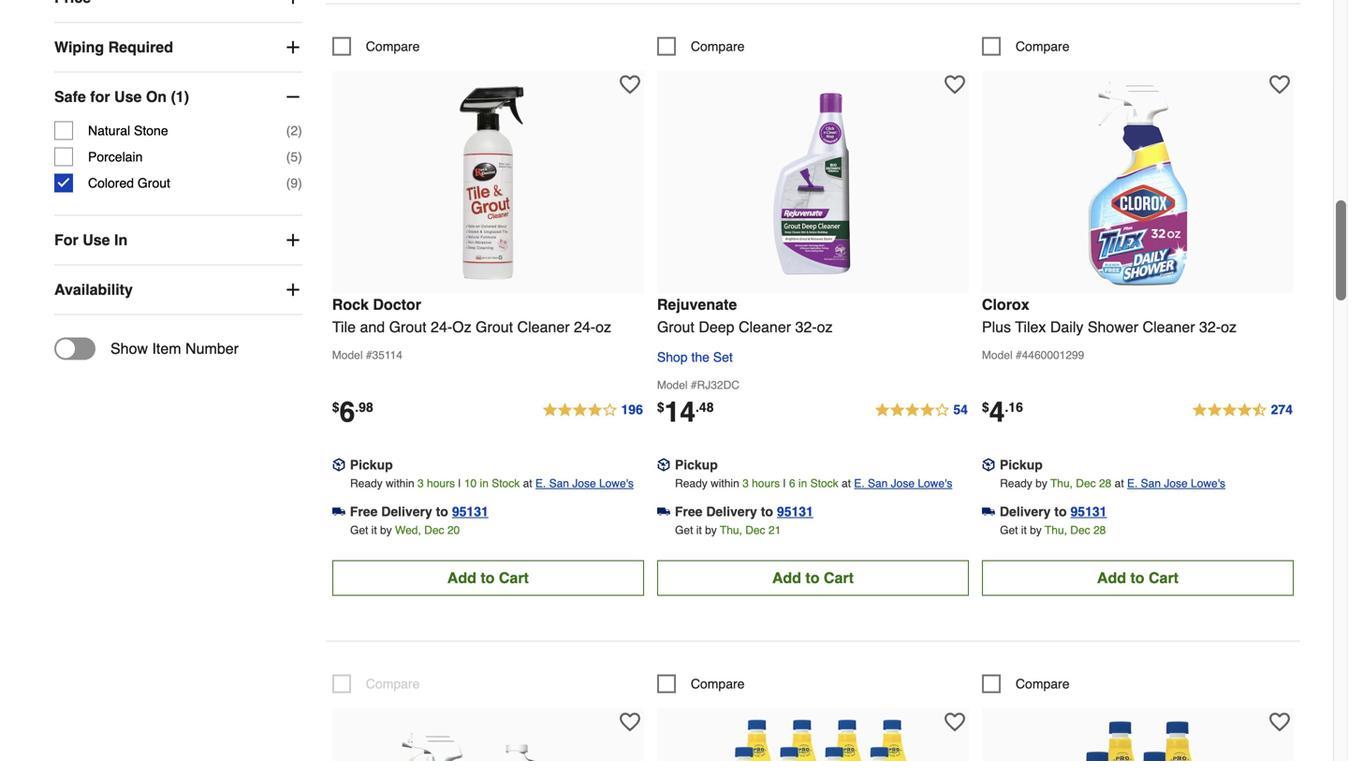 Task type: describe. For each thing, give the bounding box(es) containing it.
rj32dc
[[697, 379, 740, 392]]

tilex
[[1015, 318, 1046, 336]]

in for 6
[[799, 477, 807, 490]]

dec up delivery to 95131
[[1076, 477, 1096, 490]]

5013119393 element
[[657, 37, 745, 56]]

availability button
[[54, 266, 302, 314]]

model for tile
[[332, 349, 363, 362]]

delivery to 95131
[[1000, 504, 1107, 519]]

compare for 5013769101 element
[[1016, 39, 1070, 54]]

35114
[[372, 349, 403, 362]]

0 vertical spatial 6
[[339, 396, 355, 428]]

truck filled image
[[657, 505, 670, 518]]

thu, for delivery to 95131
[[1045, 524, 1067, 537]]

rock
[[332, 296, 369, 313]]

.16
[[1005, 400, 1023, 415]]

ready within 3 hours | 10 in stock at e. san jose lowe's
[[350, 477, 634, 490]]

minus image
[[283, 88, 302, 106]]

at for 6
[[842, 477, 851, 490]]

.98
[[355, 400, 373, 415]]

4460001299
[[1022, 349, 1085, 362]]

free for get it by thu, dec 21
[[675, 504, 703, 519]]

thu, for free delivery to 95131
[[720, 524, 742, 537]]

shop the set
[[657, 350, 733, 365]]

plus image inside the for use in "button"
[[283, 231, 302, 250]]

compare for gr_8863 element
[[366, 676, 420, 691]]

.48
[[696, 400, 714, 415]]

compare for 5013496871 element
[[1016, 676, 1070, 691]]

2
[[291, 123, 298, 138]]

natural
[[88, 123, 130, 138]]

oz inside rejuvenate grout deep cleaner 32-oz
[[817, 318, 833, 336]]

pickup for ready within 3 hours | 6 in stock at e. san jose lowe's
[[675, 457, 718, 472]]

safe
[[54, 88, 86, 105]]

actual price $4.16 element
[[982, 396, 1023, 428]]

stock for 10
[[492, 477, 520, 490]]

95131 button for 21
[[777, 502, 813, 521]]

shop the set link
[[657, 346, 733, 368]]

3 95131 from the left
[[1071, 504, 1107, 519]]

set
[[713, 350, 733, 365]]

ready for ready by thu, dec 28 at e. san jose lowe's
[[1000, 477, 1033, 490]]

196 button
[[542, 399, 644, 422]]

stone
[[134, 123, 168, 138]]

3 san from the left
[[1141, 477, 1161, 490]]

jose for ready within 3 hours | 10 in stock at e. san jose lowe's
[[572, 477, 596, 490]]

model for tilex
[[982, 349, 1013, 362]]

cleaner inside clorox plus tilex daily shower cleaner 32-oz
[[1143, 318, 1195, 336]]

$ for 4
[[982, 400, 989, 415]]

( 5 )
[[286, 149, 302, 164]]

) for ( 2 )
[[298, 123, 302, 138]]

for use in button
[[54, 216, 302, 265]]

3 for thu,
[[743, 477, 749, 490]]

plus
[[982, 318, 1011, 336]]

oz
[[452, 318, 472, 336]]

wiping
[[54, 39, 104, 56]]

tile
[[332, 318, 356, 336]]

2 cart from the left
[[824, 569, 854, 587]]

required
[[108, 39, 173, 56]]

3 add to cart button from the left
[[982, 560, 1294, 596]]

4 stars image for 14
[[874, 399, 969, 422]]

san for ready within 3 hours | 10 in stock at e. san jose lowe's
[[549, 477, 569, 490]]

it for thu, dec 28
[[1021, 524, 1027, 537]]

3 add from the left
[[1097, 569, 1126, 587]]

doctor
[[373, 296, 421, 313]]

4.5 stars image
[[1192, 399, 1294, 422]]

1 cart from the left
[[499, 569, 529, 587]]

e. for 10
[[535, 477, 546, 490]]

the
[[691, 350, 710, 365]]

san for ready within 3 hours | 6 in stock at e. san jose lowe's
[[868, 477, 888, 490]]

$ for 14
[[657, 400, 664, 415]]

pickup for ready within 3 hours | 10 in stock at e. san jose lowe's
[[350, 457, 393, 472]]

at for 10
[[523, 477, 532, 490]]

by up delivery to 95131
[[1036, 477, 1047, 490]]

colored
[[88, 176, 134, 191]]

ready for ready within 3 hours | 6 in stock at e. san jose lowe's
[[675, 477, 708, 490]]

get for get it by wed, dec 20
[[350, 524, 368, 537]]

4 stars image for 6
[[542, 399, 644, 422]]

number
[[185, 340, 239, 357]]

colored grout
[[88, 176, 170, 191]]

5013769101 element
[[982, 37, 1070, 56]]

compare for 50291543 element
[[366, 39, 420, 54]]

cleaner inside rejuvenate grout deep cleaner 32-oz
[[739, 318, 791, 336]]

grout inside rejuvenate grout deep cleaner 32-oz
[[657, 318, 695, 336]]

by for ready within 3 hours | 6 in stock at e. san jose lowe's
[[705, 524, 717, 537]]

oz inside 'rock doctor tile and grout 24-oz grout cleaner 24-oz'
[[596, 318, 611, 336]]

compare for 5013119393 element
[[691, 39, 745, 54]]

zep grout cleaner and brightener 12-pack 32-oz image
[[710, 718, 916, 761]]

safe for use on (1)
[[54, 88, 189, 105]]

3 add to cart from the left
[[1097, 569, 1179, 587]]

dec for ready by thu, dec 28 at e. san jose lowe's
[[1070, 524, 1090, 537]]

) for ( 5 )
[[298, 149, 302, 164]]

e. san jose lowe's button for ready within 3 hours | 6 in stock at e. san jose lowe's
[[854, 474, 952, 493]]

model # 35114
[[332, 349, 403, 362]]

daily
[[1050, 318, 1084, 336]]

1 24- from the left
[[431, 318, 452, 336]]

rejuvenate grout deep cleaner 32-oz image
[[710, 80, 916, 286]]

rock doctor tile and grout 24-oz grout cleaner 24-oz
[[332, 296, 611, 336]]

1 add from the left
[[447, 569, 476, 587]]

# for tilex
[[1016, 349, 1022, 362]]

plus image for availability
[[283, 281, 302, 299]]

wiping required button
[[54, 23, 302, 72]]

1 vertical spatial 28
[[1094, 524, 1106, 537]]

grout right oz
[[476, 318, 513, 336]]

get it by wed, dec 20
[[350, 524, 460, 537]]

50291543 element
[[332, 37, 420, 56]]

plus image for wiping required
[[283, 38, 302, 57]]

e. san jose lowe's button for ready by thu, dec 28 at e. san jose lowe's
[[1127, 474, 1226, 493]]

$ 4 .16
[[982, 396, 1023, 428]]

lowe's for ready within 3 hours | 10 in stock at e. san jose lowe's
[[599, 477, 634, 490]]

( for 5
[[286, 149, 291, 164]]

) for ( 9 )
[[298, 176, 302, 191]]

clorox
[[982, 296, 1030, 313]]

for
[[90, 88, 110, 105]]

ready within 3 hours | 6 in stock at e. san jose lowe's
[[675, 477, 952, 490]]

20
[[447, 524, 460, 537]]

zep grout cleaner and brightener 4-pack 32-oz image
[[1035, 718, 1241, 761]]

21
[[769, 524, 781, 537]]

5013800159 element
[[657, 675, 745, 693]]

it for wed, dec 20
[[371, 524, 377, 537]]

item
[[152, 340, 181, 357]]

1 horizontal spatial #
[[691, 379, 697, 392]]

free delivery to 95131 for thu,
[[675, 504, 813, 519]]

in
[[114, 231, 128, 249]]

e. san jose lowe's button for ready within 3 hours | 10 in stock at e. san jose lowe's
[[535, 474, 634, 493]]

delivery for wed,
[[381, 504, 432, 519]]

grout right colored
[[138, 176, 170, 191]]

54
[[953, 402, 968, 417]]

model # 4460001299
[[982, 349, 1085, 362]]

rejuvenate
[[657, 296, 737, 313]]

on
[[146, 88, 167, 105]]

rejuvenate grout deep cleaner 32-oz
[[657, 296, 833, 336]]

jose for ready within 3 hours | 6 in stock at e. san jose lowe's
[[891, 477, 915, 490]]

( 9 )
[[286, 176, 302, 191]]

availability
[[54, 281, 133, 298]]



Task type: vqa. For each thing, say whether or not it's contained in the screenshot.
the middle )
yes



Task type: locate. For each thing, give the bounding box(es) containing it.
pickup image
[[332, 458, 345, 472]]

$
[[332, 400, 339, 415], [657, 400, 664, 415], [982, 400, 989, 415]]

274
[[1271, 402, 1293, 417]]

1 horizontal spatial ready
[[675, 477, 708, 490]]

(1)
[[171, 88, 189, 105]]

|
[[458, 477, 461, 490], [783, 477, 786, 490]]

2 add from the left
[[772, 569, 801, 587]]

95131 button up 20
[[452, 502, 489, 521]]

$ right "54"
[[982, 400, 989, 415]]

for
[[54, 231, 78, 249]]

2 | from the left
[[783, 477, 786, 490]]

0 horizontal spatial san
[[549, 477, 569, 490]]

2 vertical spatial (
[[286, 176, 291, 191]]

0 horizontal spatial within
[[386, 477, 414, 490]]

3 oz from the left
[[1221, 318, 1237, 336]]

2 horizontal spatial pickup
[[1000, 457, 1043, 472]]

get for get it by thu, dec 21
[[675, 524, 693, 537]]

and
[[360, 318, 385, 336]]

1 pickup image from the left
[[657, 458, 670, 472]]

2 horizontal spatial e. san jose lowe's button
[[1127, 474, 1226, 493]]

by for ready by thu, dec 28 at e. san jose lowe's
[[1030, 524, 1042, 537]]

2 e. san jose lowe's button from the left
[[854, 474, 952, 493]]

pickup image down 4
[[982, 458, 995, 472]]

# down 'tilex'
[[1016, 349, 1022, 362]]

3 get from the left
[[1000, 524, 1018, 537]]

32- inside clorox plus tilex daily shower cleaner 32-oz
[[1199, 318, 1221, 336]]

lowe's for ready within 3 hours | 6 in stock at e. san jose lowe's
[[918, 477, 952, 490]]

get for get it by thu, dec 28
[[1000, 524, 1018, 537]]

54 button
[[874, 399, 969, 422]]

5
[[291, 149, 298, 164]]

2 pickup image from the left
[[982, 458, 995, 472]]

0 horizontal spatial use
[[83, 231, 110, 249]]

compare inside 5013119393 element
[[691, 39, 745, 54]]

1 lowe's from the left
[[599, 477, 634, 490]]

wed,
[[395, 524, 421, 537]]

( up 5
[[286, 123, 291, 138]]

0 horizontal spatial e. san jose lowe's button
[[535, 474, 634, 493]]

# down and
[[366, 349, 372, 362]]

0 vertical spatial (
[[286, 123, 291, 138]]

1 | from the left
[[458, 477, 461, 490]]

2 add to cart button from the left
[[657, 560, 969, 596]]

2 plus image from the top
[[283, 231, 302, 250]]

delivery for thu,
[[706, 504, 757, 519]]

3
[[418, 477, 424, 490], [743, 477, 749, 490]]

san
[[549, 477, 569, 490], [868, 477, 888, 490], [1141, 477, 1161, 490]]

free for get it by wed, dec 20
[[350, 504, 378, 519]]

1 horizontal spatial e.
[[854, 477, 865, 490]]

add down get it by thu, dec 28
[[1097, 569, 1126, 587]]

2 horizontal spatial ready
[[1000, 477, 1033, 490]]

28 down ready by thu, dec 28 at e. san jose lowe's
[[1094, 524, 1106, 537]]

2 horizontal spatial cleaner
[[1143, 318, 1195, 336]]

3 pickup from the left
[[1000, 457, 1043, 472]]

hours left 10
[[427, 477, 455, 490]]

274 button
[[1192, 399, 1294, 422]]

196
[[621, 402, 643, 417]]

2 cleaner from the left
[[739, 318, 791, 336]]

1 horizontal spatial 6
[[789, 477, 795, 490]]

0 horizontal spatial in
[[480, 477, 489, 490]]

actual price $6.98 element
[[332, 396, 373, 428]]

( for 9
[[286, 176, 291, 191]]

95131 for get it by wed, dec 20
[[452, 504, 489, 519]]

2 e. from the left
[[854, 477, 865, 490]]

14
[[664, 396, 696, 428]]

( for 2
[[286, 123, 291, 138]]

5013496871 element
[[982, 675, 1070, 693]]

by for ready within 3 hours | 10 in stock at e. san jose lowe's
[[380, 524, 392, 537]]

it left 21
[[696, 524, 702, 537]]

(
[[286, 123, 291, 138], [286, 149, 291, 164], [286, 176, 291, 191]]

shower
[[1088, 318, 1139, 336]]

by down delivery to 95131
[[1030, 524, 1042, 537]]

) up 5
[[298, 123, 302, 138]]

4 stars image
[[542, 399, 644, 422], [874, 399, 969, 422]]

# up .48
[[691, 379, 697, 392]]

1 horizontal spatial 24-
[[574, 318, 596, 336]]

pickup for ready by thu, dec 28 at e. san jose lowe's
[[1000, 457, 1043, 472]]

$ right 196 on the bottom of the page
[[657, 400, 664, 415]]

3 cart from the left
[[1149, 569, 1179, 587]]

1 vertical spatial (
[[286, 149, 291, 164]]

compare inside 5013769101 element
[[1016, 39, 1070, 54]]

free right truck filled icon
[[675, 504, 703, 519]]

2 horizontal spatial #
[[1016, 349, 1022, 362]]

2 32- from the left
[[1199, 318, 1221, 336]]

) up ( 9 )
[[298, 149, 302, 164]]

1 horizontal spatial cleaner
[[739, 318, 791, 336]]

1 free from the left
[[350, 504, 378, 519]]

1 3 from the left
[[418, 477, 424, 490]]

wiping required
[[54, 39, 173, 56]]

2 horizontal spatial oz
[[1221, 318, 1237, 336]]

heart outline image
[[620, 74, 640, 95], [945, 74, 965, 95], [1269, 74, 1290, 95], [620, 712, 640, 733], [945, 712, 965, 733], [1269, 712, 1290, 733]]

2 horizontal spatial get
[[1000, 524, 1018, 537]]

1 horizontal spatial 95131 button
[[777, 502, 813, 521]]

0 horizontal spatial ready
[[350, 477, 383, 490]]

plus image down ( 9 )
[[283, 231, 302, 250]]

2 free from the left
[[675, 504, 703, 519]]

2 at from the left
[[842, 477, 851, 490]]

2 4 stars image from the left
[[874, 399, 969, 422]]

1 95131 button from the left
[[452, 502, 489, 521]]

3 it from the left
[[1021, 524, 1027, 537]]

( up ( 9 )
[[286, 149, 291, 164]]

0 horizontal spatial lowe's
[[599, 477, 634, 490]]

model down plus at the right top
[[982, 349, 1013, 362]]

0 vertical spatial )
[[298, 123, 302, 138]]

2 free delivery to 95131 from the left
[[675, 504, 813, 519]]

pickup
[[350, 457, 393, 472], [675, 457, 718, 472], [1000, 457, 1043, 472]]

by left wed,
[[380, 524, 392, 537]]

3 e. san jose lowe's button from the left
[[1127, 474, 1226, 493]]

95131 button for 28
[[1071, 502, 1107, 521]]

1 stock from the left
[[492, 477, 520, 490]]

4 stars image left 4
[[874, 399, 969, 422]]

2 get from the left
[[675, 524, 693, 537]]

2 oz from the left
[[817, 318, 833, 336]]

pickup image up truck filled icon
[[657, 458, 670, 472]]

ready up delivery to 95131
[[1000, 477, 1033, 490]]

1 32- from the left
[[795, 318, 817, 336]]

cleaner inside 'rock doctor tile and grout 24-oz grout cleaner 24-oz'
[[517, 318, 570, 336]]

pickup image for delivery to
[[982, 458, 995, 472]]

3 up get it by thu, dec 21
[[743, 477, 749, 490]]

1 horizontal spatial jose
[[891, 477, 915, 490]]

dec down delivery to 95131
[[1070, 524, 1090, 537]]

2 $ from the left
[[657, 400, 664, 415]]

24- up '196' button
[[574, 318, 596, 336]]

2 san from the left
[[868, 477, 888, 490]]

add down 21
[[772, 569, 801, 587]]

plus image inside wiping required 'button'
[[283, 38, 302, 57]]

delivery up get it by thu, dec 28
[[1000, 504, 1051, 519]]

truck filled image down pickup image
[[332, 505, 345, 518]]

)
[[298, 123, 302, 138], [298, 149, 302, 164], [298, 176, 302, 191]]

0 vertical spatial 28
[[1099, 477, 1112, 490]]

cleaner right deep
[[739, 318, 791, 336]]

2 jose from the left
[[891, 477, 915, 490]]

free delivery to 95131 up wed,
[[350, 504, 489, 519]]

95131 up 20
[[452, 504, 489, 519]]

3 jose from the left
[[1164, 477, 1188, 490]]

1 horizontal spatial use
[[114, 88, 142, 105]]

compare inside 5013496871 element
[[1016, 676, 1070, 691]]

get
[[350, 524, 368, 537], [675, 524, 693, 537], [1000, 524, 1018, 537]]

within for thu,
[[711, 477, 739, 490]]

1 95131 from the left
[[452, 504, 489, 519]]

2 horizontal spatial model
[[982, 349, 1013, 362]]

1 horizontal spatial stock
[[810, 477, 839, 490]]

4 stars image containing 196
[[542, 399, 644, 422]]

0 horizontal spatial add
[[447, 569, 476, 587]]

2 horizontal spatial san
[[1141, 477, 1161, 490]]

for use in
[[54, 231, 128, 249]]

model down tile
[[332, 349, 363, 362]]

dec for ready within 3 hours | 6 in stock at e. san jose lowe's
[[745, 524, 765, 537]]

1 4 stars image from the left
[[542, 399, 644, 422]]

plus image up minus icon
[[283, 38, 302, 57]]

2 delivery from the left
[[706, 504, 757, 519]]

plus image inside availability button
[[283, 281, 302, 299]]

shop
[[657, 350, 688, 365]]

ready for ready within 3 hours | 10 in stock at e. san jose lowe's
[[350, 477, 383, 490]]

1 it from the left
[[371, 524, 377, 537]]

lowe's
[[599, 477, 634, 490], [918, 477, 952, 490], [1191, 477, 1226, 490]]

2 95131 from the left
[[777, 504, 813, 519]]

at
[[523, 477, 532, 490], [842, 477, 851, 490], [1115, 477, 1124, 490]]

gr_8863 element
[[332, 675, 420, 693]]

free delivery to 95131 for wed,
[[350, 504, 489, 519]]

get left 21
[[675, 524, 693, 537]]

cart
[[499, 569, 529, 587], [824, 569, 854, 587], [1149, 569, 1179, 587]]

delivery up get it by thu, dec 21
[[706, 504, 757, 519]]

clorox plus tilex daily shower cleaner 32-oz
[[982, 296, 1237, 336]]

plus image
[[283, 0, 302, 7], [283, 231, 302, 250]]

95131 button down ready by thu, dec 28 at e. san jose lowe's
[[1071, 502, 1107, 521]]

0 horizontal spatial 24-
[[431, 318, 452, 336]]

2 horizontal spatial e.
[[1127, 477, 1138, 490]]

0 horizontal spatial #
[[366, 349, 372, 362]]

1 e. from the left
[[535, 477, 546, 490]]

95131 for get it by thu, dec 21
[[777, 504, 813, 519]]

compare inside the 5013800159 element
[[691, 676, 745, 691]]

get it by thu, dec 21
[[675, 524, 781, 537]]

24- right and
[[431, 318, 452, 336]]

show
[[110, 340, 148, 357]]

compare inside gr_8863 element
[[366, 676, 420, 691]]

$ 14 .48
[[657, 396, 714, 428]]

2 ready from the left
[[675, 477, 708, 490]]

$ inside $ 4 .16
[[982, 400, 989, 415]]

0 horizontal spatial stock
[[492, 477, 520, 490]]

1 vertical spatial 6
[[789, 477, 795, 490]]

1 ready from the left
[[350, 477, 383, 490]]

2 horizontal spatial add to cart
[[1097, 569, 1179, 587]]

add down 20
[[447, 569, 476, 587]]

0 horizontal spatial hours
[[427, 477, 455, 490]]

get left wed,
[[350, 524, 368, 537]]

deep
[[699, 318, 735, 336]]

truck filled image
[[332, 505, 345, 518], [982, 505, 995, 518]]

0 horizontal spatial 32-
[[795, 318, 817, 336]]

clorox plus tilex daily shower cleaner 32-oz image
[[1035, 80, 1241, 286]]

$ for 6
[[332, 400, 339, 415]]

thu, up delivery to 95131
[[1051, 477, 1073, 490]]

1 free delivery to 95131 from the left
[[350, 504, 489, 519]]

1 truck filled image from the left
[[332, 505, 345, 518]]

2 horizontal spatial at
[[1115, 477, 1124, 490]]

3 lowe's from the left
[[1191, 477, 1226, 490]]

# for tile
[[366, 349, 372, 362]]

1 horizontal spatial san
[[868, 477, 888, 490]]

thu, left 21
[[720, 524, 742, 537]]

0 horizontal spatial add to cart
[[447, 569, 529, 587]]

32- up 274 button
[[1199, 318, 1221, 336]]

free delivery to 95131 up get it by thu, dec 21
[[675, 504, 813, 519]]

compare
[[366, 39, 420, 54], [691, 39, 745, 54], [1016, 39, 1070, 54], [366, 676, 420, 691], [691, 676, 745, 691], [1016, 676, 1070, 691]]

pickup down the actual price $4.16 "element"
[[1000, 457, 1043, 472]]

get down delivery to 95131
[[1000, 524, 1018, 537]]

95131 down ready by thu, dec 28 at e. san jose lowe's
[[1071, 504, 1107, 519]]

use left in
[[83, 231, 110, 249]]

1 in from the left
[[480, 477, 489, 490]]

show item number
[[110, 340, 239, 357]]

model # rj32dc
[[657, 379, 740, 392]]

0 horizontal spatial cart
[[499, 569, 529, 587]]

2 horizontal spatial cart
[[1149, 569, 1179, 587]]

$ left ".98" on the bottom left
[[332, 400, 339, 415]]

model
[[332, 349, 363, 362], [982, 349, 1013, 362], [657, 379, 688, 392]]

1 add to cart from the left
[[447, 569, 529, 587]]

1 horizontal spatial at
[[842, 477, 851, 490]]

1 at from the left
[[523, 477, 532, 490]]

truck filled image for delivery to
[[982, 505, 995, 518]]

actual price $14.48 element
[[657, 396, 714, 428]]

1 ) from the top
[[298, 123, 302, 138]]

$ 6 .98
[[332, 396, 373, 428]]

0 horizontal spatial pickup
[[350, 457, 393, 472]]

1 horizontal spatial lowe's
[[918, 477, 952, 490]]

get it by thu, dec 28
[[1000, 524, 1106, 537]]

4 stars image left 14
[[542, 399, 644, 422]]

stock
[[492, 477, 520, 490], [810, 477, 839, 490]]

1 ( from the top
[[286, 123, 291, 138]]

95131 button up 21
[[777, 502, 813, 521]]

2 95131 button from the left
[[777, 502, 813, 521]]

1 horizontal spatial get
[[675, 524, 693, 537]]

2 stock from the left
[[810, 477, 839, 490]]

10
[[464, 477, 477, 490]]

1 add to cart button from the left
[[332, 560, 644, 596]]

dec for ready within 3 hours | 10 in stock at e. san jose lowe's
[[424, 524, 444, 537]]

within up get it by wed, dec 20
[[386, 477, 414, 490]]

it down delivery to 95131
[[1021, 524, 1027, 537]]

lowe's down 196 on the bottom of the page
[[599, 477, 634, 490]]

truck filled image for free delivery to
[[332, 505, 345, 518]]

in for 10
[[480, 477, 489, 490]]

1 san from the left
[[549, 477, 569, 490]]

2 in from the left
[[799, 477, 807, 490]]

3 ( from the top
[[286, 176, 291, 191]]

0 horizontal spatial model
[[332, 349, 363, 362]]

e.
[[535, 477, 546, 490], [854, 477, 865, 490], [1127, 477, 1138, 490]]

hours for 10
[[427, 477, 455, 490]]

2 truck filled image from the left
[[982, 505, 995, 518]]

2 horizontal spatial lowe's
[[1191, 477, 1226, 490]]

1 horizontal spatial pickup
[[675, 457, 718, 472]]

by left 21
[[705, 524, 717, 537]]

1 plus image from the top
[[283, 0, 302, 7]]

3 delivery from the left
[[1000, 504, 1051, 519]]

clorox plus tilex mold & mildew remover with bleach 32 & 128 oz image
[[385, 718, 591, 761]]

2 pickup from the left
[[675, 457, 718, 472]]

free up get it by wed, dec 20
[[350, 504, 378, 519]]

0 horizontal spatial free
[[350, 504, 378, 519]]

1 pickup from the left
[[350, 457, 393, 472]]

3 e. from the left
[[1127, 477, 1138, 490]]

e. san jose lowe's button
[[535, 474, 634, 493], [854, 474, 952, 493], [1127, 474, 1226, 493]]

e. for 6
[[854, 477, 865, 490]]

cleaner right oz
[[517, 318, 570, 336]]

1 vertical spatial plus image
[[283, 231, 302, 250]]

95131 button for 20
[[452, 502, 489, 521]]

1 horizontal spatial 95131
[[777, 504, 813, 519]]

0 vertical spatial use
[[114, 88, 142, 105]]

0 horizontal spatial pickup image
[[657, 458, 670, 472]]

free
[[350, 504, 378, 519], [675, 504, 703, 519]]

ready up get it by wed, dec 20
[[350, 477, 383, 490]]

2 within from the left
[[711, 477, 739, 490]]

grout down "doctor"
[[389, 318, 427, 336]]

1 horizontal spatial 3
[[743, 477, 749, 490]]

95131 up 21
[[777, 504, 813, 519]]

0 horizontal spatial 95131
[[452, 504, 489, 519]]

in
[[480, 477, 489, 490], [799, 477, 807, 490]]

0 horizontal spatial oz
[[596, 318, 611, 336]]

dec left 20
[[424, 524, 444, 537]]

hours up 21
[[752, 477, 780, 490]]

$ inside $ 14 .48
[[657, 400, 664, 415]]

show item number element
[[54, 338, 239, 360]]

dec left 21
[[745, 524, 765, 537]]

hours for 6
[[752, 477, 780, 490]]

within up get it by thu, dec 21
[[711, 477, 739, 490]]

24-
[[431, 318, 452, 336], [574, 318, 596, 336]]

1 horizontal spatial free delivery to 95131
[[675, 504, 813, 519]]

1 horizontal spatial add to cart button
[[657, 560, 969, 596]]

hours
[[427, 477, 455, 490], [752, 477, 780, 490]]

#
[[366, 349, 372, 362], [1016, 349, 1022, 362], [691, 379, 697, 392]]

1 horizontal spatial hours
[[752, 477, 780, 490]]

porcelain
[[88, 149, 143, 164]]

2 horizontal spatial delivery
[[1000, 504, 1051, 519]]

lowe's down 54 button
[[918, 477, 952, 490]]

2 horizontal spatial $
[[982, 400, 989, 415]]

thu,
[[1051, 477, 1073, 490], [720, 524, 742, 537], [1045, 524, 1067, 537]]

cleaner
[[517, 318, 570, 336], [739, 318, 791, 336], [1143, 318, 1195, 336]]

0 horizontal spatial at
[[523, 477, 532, 490]]

3 $ from the left
[[982, 400, 989, 415]]

plus image left rock
[[283, 281, 302, 299]]

pickup image for free delivery to
[[657, 458, 670, 472]]

model up 14
[[657, 379, 688, 392]]

2 ) from the top
[[298, 149, 302, 164]]

0 horizontal spatial 3
[[418, 477, 424, 490]]

2 3 from the left
[[743, 477, 749, 490]]

4
[[989, 396, 1005, 428]]

plus image
[[283, 38, 302, 57], [283, 281, 302, 299]]

1 within from the left
[[386, 477, 414, 490]]

0 horizontal spatial jose
[[572, 477, 596, 490]]

0 horizontal spatial free delivery to 95131
[[350, 504, 489, 519]]

6
[[339, 396, 355, 428], [789, 477, 795, 490]]

thu, down delivery to 95131
[[1045, 524, 1067, 537]]

compare for the 5013800159 element
[[691, 676, 745, 691]]

1 horizontal spatial $
[[657, 400, 664, 415]]

$ inside $ 6 .98
[[332, 400, 339, 415]]

1 hours from the left
[[427, 477, 455, 490]]

ready by thu, dec 28 at e. san jose lowe's
[[1000, 477, 1226, 490]]

1 horizontal spatial free
[[675, 504, 703, 519]]

) down 5
[[298, 176, 302, 191]]

1 horizontal spatial 4 stars image
[[874, 399, 969, 422]]

3 cleaner from the left
[[1143, 318, 1195, 336]]

1 jose from the left
[[572, 477, 596, 490]]

0 horizontal spatial it
[[371, 524, 377, 537]]

1 e. san jose lowe's button from the left
[[535, 474, 634, 493]]

3 up wed,
[[418, 477, 424, 490]]

truck filled image left delivery to 95131
[[982, 505, 995, 518]]

grout up shop
[[657, 318, 695, 336]]

( down 5
[[286, 176, 291, 191]]

1 oz from the left
[[596, 318, 611, 336]]

1 horizontal spatial 32-
[[1199, 318, 1221, 336]]

0 horizontal spatial |
[[458, 477, 461, 490]]

4 stars image containing 54
[[874, 399, 969, 422]]

1 horizontal spatial it
[[696, 524, 702, 537]]

1 horizontal spatial cart
[[824, 569, 854, 587]]

3 95131 button from the left
[[1071, 502, 1107, 521]]

1 horizontal spatial delivery
[[706, 504, 757, 519]]

2 horizontal spatial jose
[[1164, 477, 1188, 490]]

1 horizontal spatial pickup image
[[982, 458, 995, 472]]

1 horizontal spatial in
[[799, 477, 807, 490]]

1 get from the left
[[350, 524, 368, 537]]

1 horizontal spatial model
[[657, 379, 688, 392]]

pickup down $ 14 .48
[[675, 457, 718, 472]]

2 plus image from the top
[[283, 281, 302, 299]]

1 horizontal spatial within
[[711, 477, 739, 490]]

use inside "button"
[[83, 231, 110, 249]]

0 horizontal spatial get
[[350, 524, 368, 537]]

2 lowe's from the left
[[918, 477, 952, 490]]

1 horizontal spatial |
[[783, 477, 786, 490]]

2 horizontal spatial add to cart button
[[982, 560, 1294, 596]]

3 ready from the left
[[1000, 477, 1033, 490]]

rock doctor tile and grout 24-oz grout cleaner 24-oz image
[[385, 80, 591, 286]]

| for 10
[[458, 477, 461, 490]]

2 hours from the left
[[752, 477, 780, 490]]

stock for 6
[[810, 477, 839, 490]]

use right for
[[114, 88, 142, 105]]

2 24- from the left
[[574, 318, 596, 336]]

0 horizontal spatial truck filled image
[[332, 505, 345, 518]]

delivery
[[381, 504, 432, 519], [706, 504, 757, 519], [1000, 504, 1051, 519]]

1 $ from the left
[[332, 400, 339, 415]]

32-
[[795, 318, 817, 336], [1199, 318, 1221, 336]]

compare inside 50291543 element
[[366, 39, 420, 54]]

ready up get it by thu, dec 21
[[675, 477, 708, 490]]

jose
[[572, 477, 596, 490], [891, 477, 915, 490], [1164, 477, 1188, 490]]

3 at from the left
[[1115, 477, 1124, 490]]

1 delivery from the left
[[381, 504, 432, 519]]

( 2 )
[[286, 123, 302, 138]]

0 horizontal spatial e.
[[535, 477, 546, 490]]

pickup right pickup image
[[350, 457, 393, 472]]

1 horizontal spatial oz
[[817, 318, 833, 336]]

0 horizontal spatial add to cart button
[[332, 560, 644, 596]]

28 up delivery to 95131
[[1099, 477, 1112, 490]]

oz inside clorox plus tilex daily shower cleaner 32-oz
[[1221, 318, 1237, 336]]

1 plus image from the top
[[283, 38, 302, 57]]

natural stone
[[88, 123, 168, 138]]

add to cart button
[[332, 560, 644, 596], [657, 560, 969, 596], [982, 560, 1294, 596]]

it for thu, dec 21
[[696, 524, 702, 537]]

2 it from the left
[[696, 524, 702, 537]]

delivery up wed,
[[381, 504, 432, 519]]

it left wed,
[[371, 524, 377, 537]]

by
[[1036, 477, 1047, 490], [380, 524, 392, 537], [705, 524, 717, 537], [1030, 524, 1042, 537]]

cleaner right shower
[[1143, 318, 1195, 336]]

3 for wed,
[[418, 477, 424, 490]]

plus image up minus icon
[[283, 0, 302, 7]]

within for wed,
[[386, 477, 414, 490]]

1 vertical spatial use
[[83, 231, 110, 249]]

3 ) from the top
[[298, 176, 302, 191]]

2 ( from the top
[[286, 149, 291, 164]]

0 horizontal spatial delivery
[[381, 504, 432, 519]]

95131 button
[[452, 502, 489, 521], [777, 502, 813, 521], [1071, 502, 1107, 521]]

1 cleaner from the left
[[517, 318, 570, 336]]

2 horizontal spatial 95131
[[1071, 504, 1107, 519]]

9
[[291, 176, 298, 191]]

2 vertical spatial )
[[298, 176, 302, 191]]

32- right deep
[[795, 318, 817, 336]]

lowe's down 274 button
[[1191, 477, 1226, 490]]

1 horizontal spatial add
[[772, 569, 801, 587]]

0 horizontal spatial 95131 button
[[452, 502, 489, 521]]

pickup image
[[657, 458, 670, 472], [982, 458, 995, 472]]

32- inside rejuvenate grout deep cleaner 32-oz
[[795, 318, 817, 336]]

it
[[371, 524, 377, 537], [696, 524, 702, 537], [1021, 524, 1027, 537]]

2 add to cart from the left
[[772, 569, 854, 587]]

1 vertical spatial )
[[298, 149, 302, 164]]

1 horizontal spatial e. san jose lowe's button
[[854, 474, 952, 493]]

| for 6
[[783, 477, 786, 490]]

1 horizontal spatial add to cart
[[772, 569, 854, 587]]

dec
[[1076, 477, 1096, 490], [424, 524, 444, 537], [745, 524, 765, 537], [1070, 524, 1090, 537]]

add to cart
[[447, 569, 529, 587], [772, 569, 854, 587], [1097, 569, 1179, 587]]



